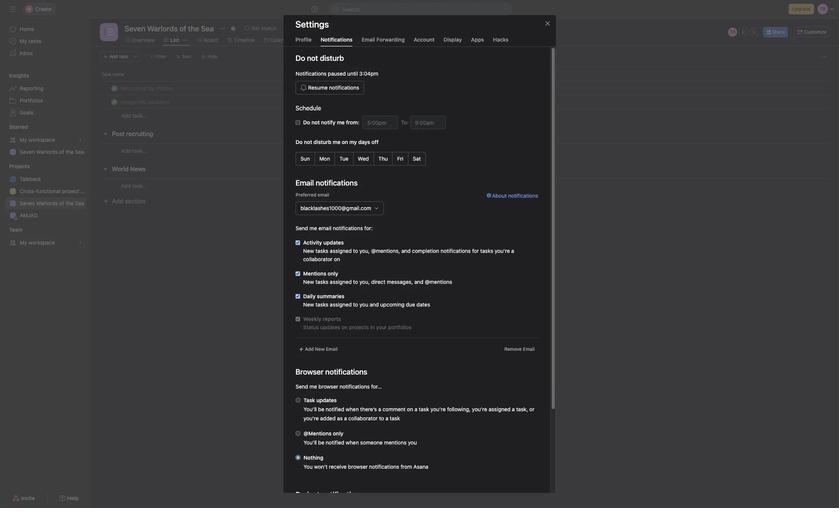 Task type: locate. For each thing, give the bounding box(es) containing it.
warlords
[[36, 149, 58, 155], [36, 200, 58, 207]]

0 vertical spatial completed image
[[110, 84, 119, 93]]

the inside projects "element"
[[66, 200, 74, 207]]

3 add task… button from the top
[[121, 182, 147, 190]]

seven for 2nd seven warlords of the sea link from the bottom of the page
[[20, 149, 35, 155]]

do for do not notify me from:
[[303, 119, 310, 126]]

world
[[112, 166, 129, 173]]

0 vertical spatial add task…
[[121, 112, 147, 119]]

on right "comment"
[[407, 407, 413, 413]]

2 you, from the top
[[359, 279, 370, 286]]

add task… button down the "assign hq locations" text field
[[121, 112, 147, 120]]

new down activity on the top of the page
[[303, 248, 314, 254]]

1 vertical spatial be
[[318, 440, 324, 446]]

new inside mentions only new tasks assigned to you, direct messages, and @mentions
[[303, 279, 314, 286]]

send for send me browser notifications for…
[[296, 384, 308, 390]]

tasks down mentions
[[315, 279, 328, 286]]

notified down @mentions
[[326, 440, 344, 446]]

0 vertical spatial send
[[296, 225, 308, 232]]

0 horizontal spatial you
[[359, 302, 368, 308]]

amjad link
[[5, 210, 86, 222]]

0 vertical spatial do
[[296, 54, 305, 62]]

collaborator up mentions
[[303, 256, 333, 263]]

not left notify
[[311, 119, 320, 126]]

task right "comment"
[[419, 407, 429, 413]]

and right the messages,
[[414, 279, 423, 286]]

1 vertical spatial seven warlords of the sea link
[[5, 198, 86, 210]]

0 vertical spatial browser
[[318, 384, 338, 390]]

you
[[359, 302, 368, 308], [408, 440, 417, 446]]

insights element
[[0, 69, 91, 120]]

add section button
[[100, 195, 149, 208]]

0 vertical spatial the
[[66, 149, 74, 155]]

0 horizontal spatial task
[[119, 54, 128, 59]]

you'll
[[304, 407, 317, 413]]

1 workspace from the top
[[29, 137, 55, 143]]

board
[[204, 37, 218, 43]]

1 seven warlords of the sea link from the top
[[5, 146, 86, 158]]

starred element
[[0, 120, 91, 160]]

3 add task… row from the top
[[91, 179, 840, 193]]

notifications inside the resume notifications button
[[329, 84, 359, 91]]

0 vertical spatial seven
[[20, 149, 35, 155]]

2 my workspace from the top
[[20, 240, 55, 246]]

due
[[406, 302, 415, 308]]

0 vertical spatial warlords
[[36, 149, 58, 155]]

task inside task updates you'll be notified when there's a comment on a task you're following, you're assigned a task, or you're added as a collaborator to a task
[[304, 398, 315, 404]]

1 vertical spatial when
[[346, 440, 359, 446]]

my workspace inside "teams" element
[[20, 240, 55, 246]]

1 vertical spatial notifications
[[296, 70, 326, 77]]

a left task,
[[512, 407, 515, 413]]

tasks down summaries
[[315, 302, 328, 308]]

tasks inside mentions only new tasks assigned to you, direct messages, and @mentions
[[315, 279, 328, 286]]

1 vertical spatial my
[[20, 137, 27, 143]]

and left the completion
[[401, 248, 411, 254]]

task… inside header untitled section tree grid
[[132, 112, 147, 119]]

collapse task list for this section image left post
[[102, 131, 108, 137]]

send me browser notifications for…
[[296, 384, 382, 390]]

paused
[[328, 70, 346, 77]]

completed image
[[110, 84, 119, 93], [110, 98, 119, 107]]

1 horizontal spatial collaborator
[[348, 416, 378, 422]]

a right "comment"
[[415, 407, 417, 413]]

tasks down home
[[29, 38, 41, 44]]

3 add task… from the top
[[121, 183, 147, 189]]

to inside "activity updates new tasks assigned to you, @mentions, and completion notifications for tasks you're a collaborator on"
[[353, 248, 358, 254]]

assigned down summaries
[[330, 302, 352, 308]]

add task… button for news
[[121, 182, 147, 190]]

inbox
[[20, 50, 33, 56]]

row
[[91, 67, 840, 81], [100, 81, 830, 82], [91, 81, 840, 95], [91, 95, 840, 109]]

notifications left from
[[369, 464, 399, 471]]

upgrade
[[793, 6, 811, 12]]

not left disturb
[[304, 139, 312, 145]]

0 vertical spatial sea
[[75, 149, 84, 155]]

new inside "activity updates new tasks assigned to you, @mentions, and completion notifications for tasks you're a collaborator on"
[[303, 248, 314, 254]]

seven inside starred element
[[20, 149, 35, 155]]

wed
[[358, 156, 369, 162]]

you're down you'll
[[304, 416, 319, 422]]

assigned for updates
[[330, 248, 352, 254]]

1 vertical spatial only
[[333, 431, 343, 437]]

task
[[119, 54, 128, 59], [419, 407, 429, 413], [390, 416, 400, 422]]

only for mentions only
[[328, 271, 338, 277]]

timeline
[[234, 37, 255, 43]]

2 task… from the top
[[132, 147, 147, 154]]

me up you'll
[[310, 384, 317, 390]]

0 vertical spatial be
[[318, 407, 324, 413]]

my down starred
[[20, 137, 27, 143]]

a inside "activity updates new tasks assigned to you, @mentions, and completion notifications for tasks you're a collaborator on"
[[511, 248, 514, 254]]

None checkbox
[[296, 295, 300, 299], [296, 317, 300, 322], [296, 295, 300, 299], [296, 317, 300, 322]]

notifications inside "about notifications" "link"
[[508, 193, 538, 199]]

be for you'll
[[318, 440, 324, 446]]

task up you'll
[[304, 398, 315, 404]]

0 vertical spatial and
[[401, 248, 411, 254]]

notified inside task updates you'll be notified when there's a comment on a task you're following, you're assigned a task, or you're added as a collaborator to a task
[[326, 407, 344, 413]]

add task…
[[121, 112, 147, 119], [121, 147, 147, 154], [121, 183, 147, 189]]

cross-
[[20, 188, 36, 195]]

task
[[101, 72, 111, 77], [304, 398, 315, 404]]

comment
[[383, 407, 406, 413]]

add task… down post recruiting
[[121, 147, 147, 154]]

0 vertical spatial collaborator
[[303, 256, 333, 263]]

my workspace link inside starred element
[[5, 134, 86, 146]]

tb
[[730, 29, 736, 35], [338, 85, 344, 91]]

0 vertical spatial task
[[119, 54, 128, 59]]

2 vertical spatial add task… button
[[121, 182, 147, 190]]

browser down browser notifications in the left bottom of the page
[[318, 384, 338, 390]]

0 horizontal spatial task
[[101, 72, 111, 77]]

completed image down completed option
[[110, 98, 119, 107]]

assigned inside daily summaries new tasks assigned to you and upcoming due dates
[[330, 302, 352, 308]]

seven warlords of the sea inside starred element
[[20, 149, 84, 155]]

on inside "activity updates new tasks assigned to you, @mentions, and completion notifications for tasks you're a collaborator on"
[[334, 256, 340, 263]]

3 my from the top
[[20, 240, 27, 246]]

1 sea from the top
[[75, 149, 84, 155]]

you inside daily summaries new tasks assigned to you and upcoming due dates
[[359, 302, 368, 308]]

resume
[[308, 84, 328, 91]]

notifications right the about
[[508, 193, 538, 199]]

tasks down activity on the top of the page
[[315, 248, 328, 254]]

add task… row
[[91, 109, 840, 123], [91, 144, 840, 158], [91, 179, 840, 193]]

2 seven from the top
[[20, 200, 35, 207]]

new down status
[[315, 347, 325, 353]]

add up task name
[[109, 54, 118, 59]]

2 send from the top
[[296, 384, 308, 390]]

task for task name
[[101, 72, 111, 77]]

you, for direct
[[359, 279, 370, 286]]

seven for 2nd seven warlords of the sea link from the top
[[20, 200, 35, 207]]

the inside starred element
[[66, 149, 74, 155]]

1 my workspace from the top
[[20, 137, 55, 143]]

email right remove
[[523, 347, 535, 353]]

you, left direct
[[359, 279, 370, 286]]

1 vertical spatial of
[[59, 200, 64, 207]]

1 horizontal spatial browser
[[348, 464, 368, 471]]

2 add task… button from the top
[[121, 147, 147, 155]]

1 vertical spatial warlords
[[36, 200, 58, 207]]

notifications for notifications
[[321, 36, 353, 43]]

1 add task… button from the top
[[121, 112, 147, 120]]

nothing you won't receive browser notifications from asana
[[304, 455, 428, 471]]

workspace inside starred element
[[29, 137, 55, 143]]

only inside @mentions only you'll be notified when someone mentions you
[[333, 431, 343, 437]]

on down send me email notifications for:
[[334, 256, 340, 263]]

2 my workspace link from the top
[[5, 237, 86, 249]]

assigned down send me email notifications for:
[[330, 248, 352, 254]]

my workspace link down goals link on the left top
[[5, 134, 86, 146]]

me for email
[[310, 225, 317, 232]]

display button
[[444, 36, 462, 47]]

1 seven from the top
[[20, 149, 35, 155]]

seven up projects at the left top of the page
[[20, 149, 35, 155]]

task… for recruiting
[[132, 147, 147, 154]]

1 vertical spatial and
[[414, 279, 423, 286]]

the down project
[[66, 200, 74, 207]]

nothing
[[304, 455, 323, 462]]

0 vertical spatial tb
[[730, 29, 736, 35]]

0 vertical spatial my workspace
[[20, 137, 55, 143]]

portfolios
[[388, 325, 412, 331]]

only down as
[[333, 431, 343, 437]]

be inside @mentions only you'll be notified when someone mentions you
[[318, 440, 324, 446]]

reports
[[323, 316, 341, 323]]

do not disturb me on my days off
[[296, 139, 379, 145]]

my tasks link
[[5, 35, 86, 47]]

2 vertical spatial updates
[[316, 398, 337, 404]]

0 vertical spatial seven warlords of the sea link
[[5, 146, 86, 158]]

do
[[296, 54, 305, 62], [303, 119, 310, 126], [296, 139, 303, 145]]

me
[[333, 139, 340, 145], [310, 225, 317, 232], [310, 384, 317, 390]]

0 vertical spatial my workspace link
[[5, 134, 86, 146]]

do for do not disturb
[[296, 54, 305, 62]]

seven warlords of the sea link up talkback link
[[5, 146, 86, 158]]

my inside starred element
[[20, 137, 27, 143]]

me right disturb
[[333, 139, 340, 145]]

2 vertical spatial task
[[390, 416, 400, 422]]

None radio
[[296, 398, 300, 403], [296, 432, 300, 437], [296, 456, 300, 461], [296, 398, 300, 403], [296, 432, 300, 437], [296, 456, 300, 461]]

there's
[[360, 407, 377, 413]]

1 horizontal spatial you
[[408, 440, 417, 446]]

task name
[[101, 72, 124, 77]]

when inside @mentions only you'll be notified when someone mentions you
[[346, 440, 359, 446]]

1 vertical spatial workspace
[[29, 240, 55, 246]]

0 vertical spatial when
[[346, 407, 359, 413]]

1 vertical spatial updates
[[320, 325, 340, 331]]

None text field
[[123, 22, 216, 35], [362, 116, 398, 130], [123, 22, 216, 35], [362, 116, 398, 130]]

warlords down cross-functional project plan link on the left of page
[[36, 200, 58, 207]]

sea for 2nd seven warlords of the sea link from the top
[[75, 200, 84, 207]]

new for new tasks assigned to you, @mentions, and completion notifications for tasks you're a collaborator on
[[303, 248, 314, 254]]

add down status
[[305, 347, 314, 353]]

add up post recruiting button
[[121, 112, 131, 119]]

my workspace down starred
[[20, 137, 55, 143]]

updates inside task updates you'll be notified when there's a comment on a task you're following, you're assigned a task, or you're added as a collaborator to a task
[[316, 398, 337, 404]]

1 be from the top
[[318, 407, 324, 413]]

my workspace link down amjad link at the top left
[[5, 237, 86, 249]]

to inside mentions only new tasks assigned to you, direct messages, and @mentions
[[353, 279, 358, 286]]

to up weekly reports status updates on projects in your portfolios
[[353, 302, 358, 308]]

add task… row for post recruiting
[[91, 144, 840, 158]]

amjad
[[20, 212, 38, 219]]

be inside task updates you'll be notified when there's a comment on a task you're following, you're assigned a task, or you're added as a collaborator to a task
[[318, 407, 324, 413]]

2 add task… row from the top
[[91, 144, 840, 158]]

as
[[337, 416, 343, 422]]

0 vertical spatial seven warlords of the sea
[[20, 149, 84, 155]]

0 horizontal spatial collaborator
[[303, 256, 333, 263]]

0 vertical spatial my
[[20, 38, 27, 44]]

add
[[109, 54, 118, 59], [121, 112, 131, 119], [121, 147, 131, 154], [121, 183, 131, 189], [112, 198, 123, 205], [305, 347, 314, 353]]

2 vertical spatial my
[[20, 240, 27, 246]]

project
[[62, 188, 79, 195]]

my
[[20, 38, 27, 44], [20, 137, 27, 143], [20, 240, 27, 246]]

0 horizontal spatial tb
[[338, 85, 344, 91]]

2 the from the top
[[66, 200, 74, 207]]

1 add task… from the top
[[121, 112, 147, 119]]

1 vertical spatial you,
[[359, 279, 370, 286]]

notifications inside nothing you won't receive browser notifications from asana
[[369, 464, 399, 471]]

the
[[66, 149, 74, 155], [66, 200, 74, 207]]

2 collapse task list for this section image from the top
[[102, 166, 108, 172]]

seven
[[20, 149, 35, 155], [20, 200, 35, 207]]

tb inside button
[[730, 29, 736, 35]]

1 vertical spatial me
[[310, 225, 317, 232]]

1 you, from the top
[[359, 248, 370, 254]]

Completed checkbox
[[110, 84, 119, 93]]

task down "comment"
[[390, 416, 400, 422]]

home
[[20, 26, 34, 32]]

2 vertical spatial add task… row
[[91, 179, 840, 193]]

1 warlords from the top
[[36, 149, 58, 155]]

tasks for activity updates new tasks assigned to you, @mentions, and completion notifications for tasks you're a collaborator on
[[315, 248, 328, 254]]

completed image inside assign hq locations cell
[[110, 98, 119, 107]]

a down "comment"
[[385, 416, 388, 422]]

do down profile button
[[296, 54, 305, 62]]

0 vertical spatial add task… button
[[121, 112, 147, 120]]

seven down 'cross-'
[[20, 200, 35, 207]]

collapse task list for this section image
[[102, 131, 108, 137], [102, 166, 108, 172]]

seven warlords of the sea link down functional
[[5, 198, 86, 210]]

1 vertical spatial add task… button
[[121, 147, 147, 155]]

2 workspace from the top
[[29, 240, 55, 246]]

Do not notify me from: checkbox
[[296, 120, 300, 125]]

2 vertical spatial me
[[310, 384, 317, 390]]

1 vertical spatial not
[[304, 139, 312, 145]]

be down @mentions
[[318, 440, 324, 446]]

2 vertical spatial add task…
[[121, 183, 147, 189]]

2 seven warlords of the sea from the top
[[20, 200, 84, 207]]

world news button
[[112, 162, 146, 176]]

your
[[376, 325, 387, 331]]

on left projects
[[341, 325, 348, 331]]

to for summaries
[[353, 302, 358, 308]]

1 my from the top
[[20, 38, 27, 44]]

send me email notifications for:
[[296, 225, 373, 232]]

0 vertical spatial notifications
[[321, 36, 353, 43]]

seven warlords of the sea down cross-functional project plan on the top left
[[20, 200, 84, 207]]

my workspace down team
[[20, 240, 55, 246]]

0 vertical spatial collapse task list for this section image
[[102, 131, 108, 137]]

you're right following,
[[472, 407, 487, 413]]

1 vertical spatial the
[[66, 200, 74, 207]]

add task… button up section
[[121, 182, 147, 190]]

1 my workspace link from the top
[[5, 134, 86, 146]]

invite
[[21, 496, 35, 502]]

seven warlords of the sea for 2nd seven warlords of the sea link from the bottom of the page
[[20, 149, 84, 155]]

0 vertical spatial task
[[101, 72, 111, 77]]

1 vertical spatial you
[[408, 440, 417, 446]]

global element
[[0, 19, 91, 64]]

email up activity on the top of the page
[[318, 225, 331, 232]]

notified
[[326, 407, 344, 413], [326, 440, 344, 446]]

you're
[[495, 248, 510, 254]]

workspace down amjad link at the top left
[[29, 240, 55, 246]]

my workspace link
[[5, 134, 86, 146], [5, 237, 86, 249]]

add task… button inside header untitled section tree grid
[[121, 112, 147, 120]]

2 completed image from the top
[[110, 98, 119, 107]]

1 vertical spatial sea
[[75, 200, 84, 207]]

and
[[401, 248, 411, 254], [414, 279, 423, 286], [370, 302, 379, 308]]

to down "comment"
[[379, 416, 384, 422]]

send
[[296, 225, 308, 232], [296, 384, 308, 390]]

and left the upcoming on the left
[[370, 302, 379, 308]]

2 horizontal spatial email
[[523, 347, 535, 353]]

my inside "teams" element
[[20, 240, 27, 246]]

0 vertical spatial workspace
[[29, 137, 55, 143]]

do up sun
[[296, 139, 303, 145]]

2 warlords from the top
[[36, 200, 58, 207]]

None checkbox
[[296, 241, 300, 245], [296, 272, 300, 276], [296, 241, 300, 245], [296, 272, 300, 276]]

until
[[347, 70, 358, 77]]

2 vertical spatial task…
[[132, 183, 147, 189]]

2 horizontal spatial and
[[414, 279, 423, 286]]

tb inside row
[[338, 85, 344, 91]]

0 vertical spatial not
[[311, 119, 320, 126]]

the up talkback link
[[66, 149, 74, 155]]

1 vertical spatial completed image
[[110, 98, 119, 107]]

mentions
[[384, 440, 407, 446]]

0 vertical spatial of
[[59, 149, 64, 155]]

assigned left task,
[[489, 407, 511, 413]]

sea inside projects "element"
[[75, 200, 84, 207]]

task left name
[[101, 72, 111, 77]]

notified up as
[[326, 407, 344, 413]]

2 when from the top
[[346, 440, 359, 446]]

sun
[[300, 156, 310, 162]]

blacklashes1000@gmail.com
[[300, 205, 371, 212]]

on inside task updates you'll be notified when there's a comment on a task you're following, you're assigned a task, or you're added as a collaborator to a task
[[407, 407, 413, 413]]

warlords up talkback link
[[36, 149, 58, 155]]

task… down the "assign hq locations" text field
[[132, 112, 147, 119]]

1 vertical spatial task
[[304, 398, 315, 404]]

2 be from the top
[[318, 440, 324, 446]]

1 vertical spatial send
[[296, 384, 308, 390]]

and inside "activity updates new tasks assigned to you, @mentions, and completion notifications for tasks you're a collaborator on"
[[401, 248, 411, 254]]

to up daily summaries new tasks assigned to you and upcoming due dates
[[353, 279, 358, 286]]

task…
[[132, 112, 147, 119], [132, 147, 147, 154], [132, 183, 147, 189]]

starred button
[[0, 123, 28, 131]]

1 vertical spatial seven
[[20, 200, 35, 207]]

1 horizontal spatial task
[[304, 398, 315, 404]]

you're left following,
[[431, 407, 446, 413]]

workspace down goals link on the left top
[[29, 137, 55, 143]]

seven warlords of the sea inside projects "element"
[[20, 200, 84, 207]]

seven warlords of the sea
[[20, 149, 84, 155], [20, 200, 84, 207]]

1 vertical spatial task
[[419, 407, 429, 413]]

2 notified from the top
[[326, 440, 344, 446]]

new down daily
[[303, 302, 314, 308]]

weekly
[[303, 316, 321, 323]]

1 vertical spatial seven warlords of the sea
[[20, 200, 84, 207]]

projects element
[[0, 160, 91, 223]]

from
[[401, 464, 412, 471]]

do for do not disturb me on my days off
[[296, 139, 303, 145]]

1 vertical spatial browser
[[348, 464, 368, 471]]

1 of from the top
[[59, 149, 64, 155]]

0 vertical spatial task…
[[132, 112, 147, 119]]

0 horizontal spatial browser
[[318, 384, 338, 390]]

to inside daily summaries new tasks assigned to you and upcoming due dates
[[353, 302, 358, 308]]

1 horizontal spatial task
[[390, 416, 400, 422]]

email up browser notifications in the left bottom of the page
[[326, 347, 338, 353]]

apps
[[471, 36, 484, 43]]

remove email button
[[501, 345, 538, 355]]

assigned inside "activity updates new tasks assigned to you, @mentions, and completion notifications for tasks you're a collaborator on"
[[330, 248, 352, 254]]

completed image for the "assign hq locations" text field
[[110, 98, 119, 107]]

assigned inside mentions only new tasks assigned to you, direct messages, and @mentions
[[330, 279, 352, 286]]

when left someone
[[346, 440, 359, 446]]

add task… button for recruiting
[[121, 147, 147, 155]]

display
[[444, 36, 462, 43]]

1 horizontal spatial tb
[[730, 29, 736, 35]]

notifications down assignee
[[329, 84, 359, 91]]

1 vertical spatial collapse task list for this section image
[[102, 166, 108, 172]]

3 task… from the top
[[132, 183, 147, 189]]

only inside mentions only new tasks assigned to you, direct messages, and @mentions
[[328, 271, 338, 277]]

notified for only
[[326, 440, 344, 446]]

warlords inside projects "element"
[[36, 200, 58, 207]]

send up you'll
[[296, 384, 308, 390]]

seven inside projects "element"
[[20, 200, 35, 207]]

a right you're
[[511, 248, 514, 254]]

me from:
[[337, 119, 359, 126]]

1 task… from the top
[[132, 112, 147, 119]]

header untitled section tree grid
[[91, 81, 840, 123]]

add task… down the "assign hq locations" text field
[[121, 112, 147, 119]]

updates for task updates
[[316, 398, 337, 404]]

when left there's
[[346, 407, 359, 413]]

add inside 'add section' button
[[112, 198, 123, 205]]

1 vertical spatial collaborator
[[348, 416, 378, 422]]

1 vertical spatial add task…
[[121, 147, 147, 154]]

notifications up the resume
[[296, 70, 326, 77]]

collaborator inside "activity updates new tasks assigned to you, @mentions, and completion notifications for tasks you're a collaborator on"
[[303, 256, 333, 263]]

collaborator down there's
[[348, 416, 378, 422]]

0 horizontal spatial and
[[370, 302, 379, 308]]

of inside projects "element"
[[59, 200, 64, 207]]

completed image inside recruiting top pirates cell
[[110, 84, 119, 93]]

workspace
[[29, 137, 55, 143], [29, 240, 55, 246]]

2 vertical spatial and
[[370, 302, 379, 308]]

1 completed image from the top
[[110, 84, 119, 93]]

close image
[[545, 20, 551, 27]]

do right do not notify me from: option
[[303, 119, 310, 126]]

updates inside "activity updates new tasks assigned to you, @mentions, and completion notifications for tasks you're a collaborator on"
[[323, 240, 344, 246]]

sea for 2nd seven warlords of the sea link from the bottom of the page
[[75, 149, 84, 155]]

when inside task updates you'll be notified when there's a comment on a task you're following, you're assigned a task, or you're added as a collaborator to a task
[[346, 407, 359, 413]]

1 collapse task list for this section image from the top
[[102, 131, 108, 137]]

of up talkback link
[[59, 149, 64, 155]]

0 vertical spatial add task… row
[[91, 109, 840, 123]]

notifications up not disturb at the top
[[321, 36, 353, 43]]

task up name
[[119, 54, 128, 59]]

my for my tasks link
[[20, 38, 27, 44]]

add task button
[[100, 51, 132, 62]]

my down team
[[20, 240, 27, 246]]

me up activity on the top of the page
[[310, 225, 317, 232]]

you're
[[431, 407, 446, 413], [472, 407, 487, 413], [304, 416, 319, 422]]

not
[[311, 119, 320, 126], [304, 139, 312, 145]]

share
[[773, 29, 785, 35]]

my inside global element
[[20, 38, 27, 44]]

in
[[370, 325, 375, 331]]

0 horizontal spatial you're
[[304, 416, 319, 422]]

portfolios link
[[5, 95, 86, 107]]

task updates you'll be notified when there's a comment on a task you're following, you're assigned a task, or you're added as a collaborator to a task
[[304, 398, 535, 422]]

sea inside starred element
[[75, 149, 84, 155]]

Assign HQ locations text field
[[119, 98, 172, 106]]

1 vertical spatial add task… row
[[91, 144, 840, 158]]

assigned for only
[[330, 279, 352, 286]]

my up inbox
[[20, 38, 27, 44]]

2 horizontal spatial you're
[[472, 407, 487, 413]]

you, inside mentions only new tasks assigned to you, direct messages, and @mentions
[[359, 279, 370, 286]]

1 vertical spatial notified
[[326, 440, 344, 446]]

2 my from the top
[[20, 137, 27, 143]]

1 seven warlords of the sea from the top
[[20, 149, 84, 155]]

1 vertical spatial task…
[[132, 147, 147, 154]]

when for someone
[[346, 440, 359, 446]]

projects button
[[0, 163, 30, 170]]

1 send from the top
[[296, 225, 308, 232]]

preferred
[[296, 192, 316, 198]]

notifications inside "activity updates new tasks assigned to you, @mentions, and completion notifications for tasks you're a collaborator on"
[[441, 248, 471, 254]]

gantt
[[456, 37, 470, 43]]

new inside daily summaries new tasks assigned to you and upcoming due dates
[[303, 302, 314, 308]]

recruiting
[[126, 131, 153, 137]]

2 of from the top
[[59, 200, 64, 207]]

add left section
[[112, 198, 123, 205]]

tasks inside daily summaries new tasks assigned to you and upcoming due dates
[[315, 302, 328, 308]]

1 vertical spatial do
[[303, 119, 310, 126]]

not for notify
[[311, 119, 320, 126]]

0 vertical spatial notified
[[326, 407, 344, 413]]

you up weekly reports status updates on projects in your portfolios
[[359, 302, 368, 308]]

remove
[[504, 347, 522, 353]]

tasks for mentions only new tasks assigned to you, direct messages, and @mentions
[[315, 279, 328, 286]]

you, inside "activity updates new tasks assigned to you, @mentions, and completion notifications for tasks you're a collaborator on"
[[359, 248, 370, 254]]

you right mentions
[[408, 440, 417, 446]]

1 when from the top
[[346, 407, 359, 413]]

send up activity on the top of the page
[[296, 225, 308, 232]]

2 add task… from the top
[[121, 147, 147, 154]]

email left forwarding
[[362, 36, 375, 43]]

workspace inside "teams" element
[[29, 240, 55, 246]]

None text field
[[410, 116, 446, 130]]

browser inside nothing you won't receive browser notifications from asana
[[348, 464, 368, 471]]

on inside weekly reports status updates on projects in your portfolios
[[341, 325, 348, 331]]

notified inside @mentions only you'll be notified when someone mentions you
[[326, 440, 344, 446]]

of down cross-functional project plan on the top left
[[59, 200, 64, 207]]

of inside starred element
[[59, 149, 64, 155]]

warlords inside starred element
[[36, 149, 58, 155]]

1 vertical spatial my workspace
[[20, 240, 55, 246]]

1 vertical spatial my workspace link
[[5, 237, 86, 249]]

1 the from the top
[[66, 149, 74, 155]]

0 vertical spatial updates
[[323, 240, 344, 246]]

1 horizontal spatial and
[[401, 248, 411, 254]]

1 notified from the top
[[326, 407, 344, 413]]

0 vertical spatial you
[[359, 302, 368, 308]]

0 vertical spatial you,
[[359, 248, 370, 254]]

updates inside weekly reports status updates on projects in your portfolios
[[320, 325, 340, 331]]

my workspace
[[20, 137, 55, 143], [20, 240, 55, 246]]

add task… row for world news
[[91, 179, 840, 193]]

@mentions,
[[371, 248, 400, 254]]

2 sea from the top
[[75, 200, 84, 207]]



Task type: vqa. For each thing, say whether or not it's contained in the screenshot.
Completed Tasks
no



Task type: describe. For each thing, give the bounding box(es) containing it.
messages,
[[387, 279, 413, 286]]

thu
[[378, 156, 388, 162]]

assign hq locations cell
[[91, 95, 334, 109]]

messages link
[[383, 36, 414, 44]]

notifications left for…
[[340, 384, 370, 390]]

post recruiting button
[[112, 127, 153, 141]]

notify
[[321, 119, 336, 126]]

timeline link
[[228, 36, 255, 44]]

list image
[[105, 28, 114, 37]]

assigned for summaries
[[330, 302, 352, 308]]

tasks for daily summaries new tasks assigned to you and upcoming due dates
[[315, 302, 328, 308]]

row containing task name
[[91, 67, 840, 81]]

my for my workspace link within "teams" element
[[20, 240, 27, 246]]

calendar
[[270, 37, 293, 43]]

profile
[[296, 36, 312, 43]]

gantt link
[[450, 36, 470, 44]]

my workspace link inside "teams" element
[[5, 237, 86, 249]]

add task… for news
[[121, 183, 147, 189]]

added
[[320, 416, 336, 422]]

insights button
[[0, 72, 29, 80]]

to for only
[[353, 279, 358, 286]]

dashboard link
[[340, 36, 374, 44]]

notified for updates
[[326, 407, 344, 413]]

task for task updates you'll be notified when there's a comment on a task you're following, you're assigned a task, or you're added as a collaborator to a task
[[304, 398, 315, 404]]

add inside header untitled section tree grid
[[121, 112, 131, 119]]

workflow link
[[302, 36, 331, 44]]

do not notify me from:
[[303, 119, 359, 126]]

to for updates
[[353, 248, 358, 254]]

tyler
[[347, 85, 358, 91]]

seven warlords of the sea for 2nd seven warlords of the sea link from the top
[[20, 200, 84, 207]]

my tasks
[[20, 38, 41, 44]]

@mentions
[[425, 279, 452, 286]]

my for my workspace link within the starred element
[[20, 137, 27, 143]]

of for 2nd seven warlords of the sea link from the bottom of the page
[[59, 149, 64, 155]]

and inside mentions only new tasks assigned to you, direct messages, and @mentions
[[414, 279, 423, 286]]

black
[[359, 85, 371, 91]]

workspace for my workspace link within the starred element
[[29, 137, 55, 143]]

projects
[[9, 163, 30, 170]]

1 horizontal spatial email
[[362, 36, 375, 43]]

warlords for 2nd seven warlords of the sea link from the top
[[36, 200, 58, 207]]

new for new tasks assigned to you, direct messages, and @mentions
[[303, 279, 314, 286]]

notifications button
[[321, 36, 353, 47]]

to inside task updates you'll be notified when there's a comment on a task you're following, you're assigned a task, or you're added as a collaborator to a task
[[379, 416, 384, 422]]

for…
[[371, 384, 382, 390]]

my workspace inside starred element
[[20, 137, 55, 143]]

task… for news
[[132, 183, 147, 189]]

plan
[[80, 188, 91, 195]]

collaborator inside task updates you'll be notified when there's a comment on a task you're following, you're assigned a task, or you're added as a collaborator to a task
[[348, 416, 378, 422]]

add up 'add section' button
[[121, 183, 131, 189]]

you'll
[[304, 440, 317, 446]]

upgrade button
[[789, 4, 815, 14]]

0 vertical spatial me
[[333, 139, 340, 145]]

add inside add new email button
[[305, 347, 314, 353]]

collapse task list for this section image for post recruiting
[[102, 131, 108, 137]]

apps button
[[471, 36, 484, 47]]

resume notifications
[[308, 84, 359, 91]]

disturb
[[314, 139, 331, 145]]

a right there's
[[378, 407, 381, 413]]

overview
[[132, 37, 155, 43]]

0 horizontal spatial email
[[326, 347, 338, 353]]

add section
[[112, 198, 146, 205]]

fri
[[397, 156, 403, 162]]

invite button
[[7, 492, 40, 506]]

goals link
[[5, 107, 86, 119]]

board link
[[198, 36, 218, 44]]

notifications left for:
[[333, 225, 363, 232]]

browser notifications
[[296, 368, 367, 377]]

me for browser
[[310, 384, 317, 390]]

someone
[[360, 440, 383, 446]]

1 horizontal spatial you're
[[431, 407, 446, 413]]

completed image for recruiting top pirates text field
[[110, 84, 119, 93]]

hacks button
[[493, 36, 509, 47]]

collapse task list for this section image for world news
[[102, 166, 108, 172]]

on left the "my"
[[342, 139, 348, 145]]

3:04pm
[[359, 70, 378, 77]]

workspace for my workspace link within "teams" element
[[29, 240, 55, 246]]

add new email
[[305, 347, 338, 353]]

add task… inside header untitled section tree grid
[[121, 112, 147, 119]]

recruiting top pirates cell
[[91, 81, 334, 95]]

to:
[[401, 119, 409, 126]]

@mentions only you'll be notified when someone mentions you
[[304, 431, 417, 446]]

dashboard
[[346, 37, 374, 43]]

notifications paused until 3:04pm
[[296, 70, 378, 77]]

list link
[[164, 36, 179, 44]]

world news
[[112, 166, 146, 173]]

remove from starred image
[[230, 25, 236, 31]]

notifications for notifications paused until 3:04pm
[[296, 70, 326, 77]]

send for send me email notifications for:
[[296, 225, 308, 232]]

add task… for recruiting
[[121, 147, 147, 154]]

mentions only new tasks assigned to you, direct messages, and @mentions
[[303, 271, 452, 286]]

mon
[[319, 156, 330, 162]]

overview link
[[126, 36, 155, 44]]

hacks
[[493, 36, 509, 43]]

talkback link
[[5, 173, 86, 186]]

following,
[[447, 407, 471, 413]]

add new email button
[[296, 345, 341, 355]]

and inside daily summaries new tasks assigned to you and upcoming due dates
[[370, 302, 379, 308]]

you inside @mentions only you'll be notified when someone mentions you
[[408, 440, 417, 446]]

add inside add task button
[[109, 54, 118, 59]]

Recruiting top Pirates text field
[[119, 85, 176, 92]]

row containing tb
[[91, 81, 840, 95]]

2 seven warlords of the sea link from the top
[[5, 198, 86, 210]]

updates for activity updates
[[323, 240, 344, 246]]

teams element
[[0, 223, 91, 251]]

resume notifications button
[[296, 81, 364, 95]]

account button
[[414, 36, 435, 47]]

you, for @mentions,
[[359, 248, 370, 254]]

sat
[[413, 156, 421, 162]]

not for disturb
[[304, 139, 312, 145]]

forwarding
[[377, 36, 405, 43]]

not disturb
[[307, 54, 344, 62]]

reporting link
[[5, 83, 86, 95]]

1 vertical spatial email
[[318, 225, 331, 232]]

1 add task… row from the top
[[91, 109, 840, 123]]

2 horizontal spatial task
[[419, 407, 429, 413]]

my
[[349, 139, 357, 145]]

about notifications
[[492, 193, 538, 199]]

tue
[[339, 156, 348, 162]]

of for 2nd seven warlords of the sea link from the top
[[59, 200, 64, 207]]

cross-functional project plan
[[20, 188, 91, 195]]

be for you'll
[[318, 407, 324, 413]]

activity
[[303, 240, 322, 246]]

calendar link
[[264, 36, 293, 44]]

0 vertical spatial email
[[318, 192, 329, 198]]

files
[[429, 37, 441, 43]]

hide sidebar image
[[10, 6, 16, 12]]

new inside add new email button
[[315, 347, 325, 353]]

projects
[[349, 325, 369, 331]]

assigned inside task updates you'll be notified when there's a comment on a task you're following, you're assigned a task, or you're added as a collaborator to a task
[[489, 407, 511, 413]]

section
[[125, 198, 146, 205]]

warlords for 2nd seven warlords of the sea link from the bottom of the page
[[36, 149, 58, 155]]

weekly reports status updates on projects in your portfolios
[[303, 316, 412, 331]]

tasks inside my tasks link
[[29, 38, 41, 44]]

only for @mentions only
[[333, 431, 343, 437]]

remove email
[[504, 347, 535, 353]]

receive
[[329, 464, 347, 471]]

the for 2nd seven warlords of the sea link from the bottom of the page
[[66, 149, 74, 155]]

dates
[[417, 302, 430, 308]]

add task
[[109, 54, 128, 59]]

tb button
[[728, 28, 738, 37]]

preferred email
[[296, 192, 329, 198]]

insights
[[9, 72, 29, 79]]

for
[[472, 248, 479, 254]]

activity updates new tasks assigned to you, @mentions, and completion notifications for tasks you're a collaborator on
[[303, 240, 514, 263]]

tasks right for
[[480, 248, 493, 254]]

when for there's
[[346, 407, 359, 413]]

new for new tasks assigned to you and upcoming due dates
[[303, 302, 314, 308]]

the for 2nd seven warlords of the sea link from the top
[[66, 200, 74, 207]]

add down post recruiting button
[[121, 147, 131, 154]]

task inside button
[[119, 54, 128, 59]]

talkback
[[20, 176, 41, 183]]

Completed checkbox
[[110, 98, 119, 107]]

a right as
[[344, 416, 347, 422]]

list
[[170, 37, 179, 43]]

files link
[[423, 36, 441, 44]]

home link
[[5, 23, 86, 35]]



